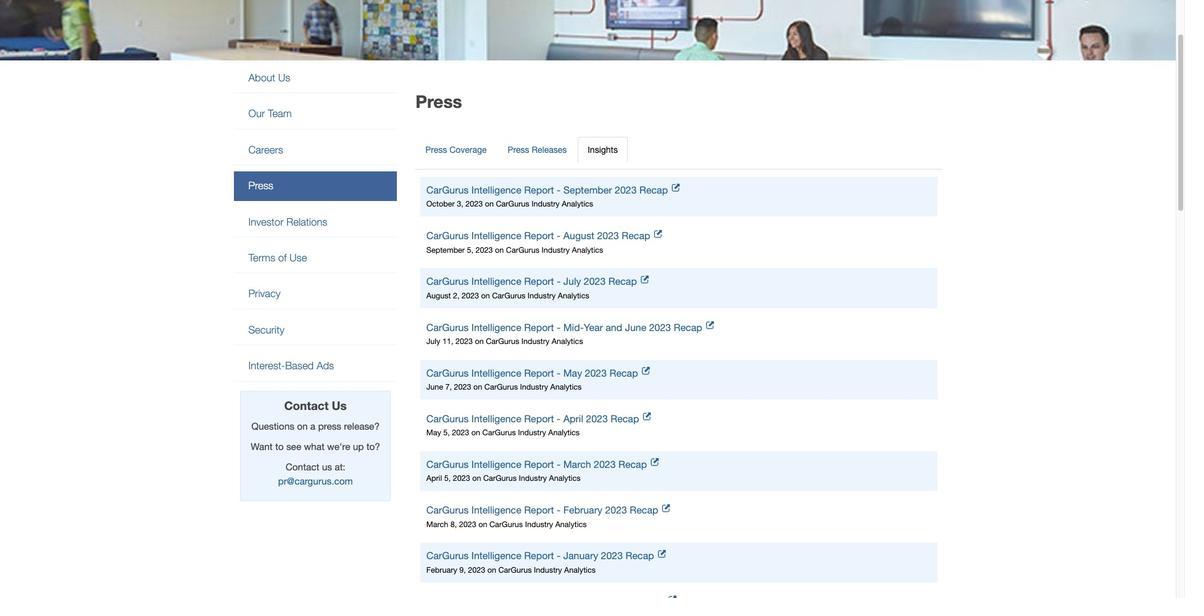 Task type: describe. For each thing, give the bounding box(es) containing it.
analytics for february
[[555, 520, 587, 529]]

recap for cargurus intelligence report - august 2023 recap
[[622, 230, 650, 242]]

see
[[286, 441, 301, 452]]

cargurus intelligence report - may 2023 recap
[[426, 368, 638, 379]]

intelligence for february
[[471, 505, 521, 516]]

april 5, 2023 on cargurus industry analytics
[[426, 474, 581, 484]]

cargurus intelligence report - may 2023 recap link
[[426, 367, 931, 381]]

interest-based ads link
[[234, 352, 397, 381]]

cargurus inside 'link'
[[426, 505, 469, 516]]

on for cargurus intelligence report - july 2023 recap
[[481, 291, 490, 300]]

mid-
[[563, 322, 584, 333]]

cargurus intelligence report - february 2023 recap
[[426, 505, 658, 516]]

report for january
[[524, 551, 554, 562]]

cargurus down 7, on the left of the page
[[426, 414, 469, 425]]

intelligence for july
[[471, 276, 521, 287]]

insights link
[[578, 137, 628, 163]]

recap for cargurus intelligence report - february 2023 recap
[[630, 505, 658, 516]]

analytics for january
[[564, 566, 596, 575]]

analytics for april
[[548, 429, 580, 438]]

0 horizontal spatial may
[[426, 429, 441, 438]]

cargurus up "october"
[[426, 185, 469, 196]]

march 8, 2023 on cargurus industry analytics
[[426, 520, 587, 529]]

cargurus down cargurus intelligence report - april 2023 recap
[[482, 429, 516, 438]]

industry for july
[[528, 291, 556, 300]]

our
[[248, 108, 265, 120]]

to
[[275, 441, 284, 452]]

industry for august
[[542, 245, 570, 255]]

intelligence for january
[[471, 551, 521, 562]]

us for contact us
[[332, 399, 347, 413]]

ads
[[317, 360, 334, 372]]

cargurus down cargurus intelligence report - february 2023 recap
[[489, 520, 523, 529]]

intelligence for august
[[471, 230, 521, 242]]

want
[[251, 441, 273, 452]]

team
[[268, 108, 292, 120]]

recap for cargurus intelligence report - april 2023 recap
[[611, 414, 639, 425]]

january
[[563, 551, 598, 562]]

intelligence for may
[[471, 368, 521, 379]]

intelligence for september
[[471, 185, 521, 196]]

june 7, 2023 on cargurus industry analytics
[[426, 383, 582, 392]]

cargurus up 11,
[[426, 322, 469, 333]]

press link
[[234, 172, 397, 201]]

industry for may
[[520, 383, 548, 392]]

security
[[248, 324, 284, 336]]

recap for cargurus intelligence report - march 2023 recap
[[618, 459, 647, 470]]

press for press link
[[248, 180, 273, 192]]

0 vertical spatial september
[[563, 185, 612, 196]]

year
[[584, 322, 603, 333]]

1 vertical spatial july
[[426, 337, 440, 346]]

analytics for may
[[550, 383, 582, 392]]

report for august
[[524, 230, 554, 242]]

privacy
[[248, 288, 281, 300]]

cargurus intelligence report - march 2023 recap
[[426, 459, 647, 470]]

insights
[[588, 145, 618, 155]]

to?
[[366, 441, 380, 452]]

report for july
[[524, 276, 554, 287]]

us
[[322, 462, 332, 473]]

about
[[248, 72, 275, 84]]

1 horizontal spatial june
[[625, 322, 646, 333]]

3,
[[457, 200, 463, 209]]

contact us
[[284, 399, 347, 413]]

cargurus intelligence report - july 2023 recap
[[426, 276, 637, 287]]

up
[[353, 441, 364, 452]]

report for april
[[524, 414, 554, 425]]

5, for cargurus intelligence report - april 2023 recap
[[443, 429, 450, 438]]

cargurus up 7, on the left of the page
[[426, 368, 469, 379]]

cargurus down cargurus intelligence report - may 2023 recap on the bottom of page
[[484, 383, 518, 392]]

interest-based ads
[[248, 360, 334, 372]]

investor
[[248, 216, 284, 228]]

cargurus down cargurus intelligence report - january 2023 recap
[[498, 566, 532, 575]]

we're
[[327, 441, 350, 452]]

on for cargurus intelligence report - may 2023 recap
[[473, 383, 482, 392]]

releases
[[532, 145, 567, 155]]

want to see what we're up to?
[[251, 441, 380, 452]]

october 3, 2023 on cargurus industry analytics
[[426, 200, 593, 209]]

5, for cargurus intelligence report - march 2023 recap
[[444, 474, 451, 484]]

questions
[[251, 421, 294, 432]]

us for about us
[[278, 72, 290, 84]]

august 2, 2023 on cargurus industry analytics
[[426, 291, 589, 300]]

cargurus intelligence report - august 2023 recap
[[426, 230, 650, 242]]

on for cargurus intelligence report - april 2023 recap
[[471, 429, 480, 438]]

- for march
[[557, 459, 561, 470]]

industry for february
[[525, 520, 553, 529]]

release?
[[344, 421, 380, 432]]

0 horizontal spatial august
[[426, 291, 451, 300]]

0 vertical spatial august
[[563, 230, 594, 242]]

industry for april
[[518, 429, 546, 438]]

cargurus intelligence report - mid-year and june 2023 recap
[[426, 322, 702, 333]]

2023 inside 'link'
[[605, 505, 627, 516]]

cargurus down the cargurus intelligence report - july 2023 recap
[[492, 291, 525, 300]]

pr@cargurus.com
[[278, 476, 353, 487]]

cargurus down the cargurus intelligence report - march 2023 recap
[[483, 474, 517, 484]]

careers link
[[234, 136, 397, 165]]

based
[[285, 360, 314, 372]]

cargurus intelligence report - april 2023 recap link
[[426, 412, 931, 426]]

on for cargurus intelligence report - february 2023 recap
[[479, 520, 487, 529]]

cargurus down "october"
[[426, 230, 469, 242]]

on for cargurus intelligence report - mid-year and june 2023 recap
[[475, 337, 484, 346]]



Task type: locate. For each thing, give the bounding box(es) containing it.
us right about
[[278, 72, 290, 84]]

2 report from the top
[[524, 230, 554, 242]]

5, up 8,
[[444, 474, 451, 484]]

our team
[[248, 108, 292, 120]]

use
[[290, 252, 307, 264]]

cargurus up april 5, 2023 on cargurus industry analytics
[[426, 459, 469, 470]]

analytics down cargurus intelligence report - february 2023 recap
[[555, 520, 587, 529]]

intelligence up september 5, 2023 on cargurus industry analytics on the top of the page
[[471, 230, 521, 242]]

october
[[426, 200, 455, 209]]

on right 3, on the left top of the page
[[485, 200, 494, 209]]

intelligence inside cargurus intelligence report - july 2023 recap link
[[471, 276, 521, 287]]

industry for mid-
[[521, 337, 550, 346]]

report up august 2, 2023 on cargurus industry analytics
[[524, 276, 554, 287]]

investor relations
[[248, 216, 327, 228]]

6 - from the top
[[557, 414, 561, 425]]

recap for cargurus intelligence report - may 2023 recap
[[610, 368, 638, 379]]

4 - from the top
[[557, 322, 561, 333]]

0 vertical spatial 5,
[[467, 245, 473, 255]]

1 vertical spatial august
[[426, 291, 451, 300]]

press releases
[[508, 145, 567, 155]]

july left 11,
[[426, 337, 440, 346]]

report up june 7, 2023 on cargurus industry analytics
[[524, 368, 554, 379]]

industry down cargurus intelligence report - april 2023 recap
[[518, 429, 546, 438]]

interest-
[[248, 360, 285, 372]]

report left mid-
[[524, 322, 554, 333]]

- up september 5, 2023 on cargurus industry analytics on the top of the page
[[557, 230, 561, 242]]

press for press releases
[[508, 145, 529, 155]]

report up october 3, 2023 on cargurus industry analytics
[[524, 185, 554, 196]]

6 report from the top
[[524, 414, 554, 425]]

cargurus intelligence report - april 2023 recap
[[426, 414, 639, 425]]

9,
[[459, 566, 466, 575]]

press releases link
[[498, 137, 577, 163]]

- up cargurus intelligence report - mid-year and june 2023 recap
[[557, 276, 561, 287]]

june left 7, on the left of the page
[[426, 383, 443, 392]]

industry down cargurus intelligence report - may 2023 recap on the bottom of page
[[520, 383, 548, 392]]

june right and
[[625, 322, 646, 333]]

august
[[563, 230, 594, 242], [426, 291, 451, 300]]

report up march 8, 2023 on cargurus industry analytics
[[524, 505, 554, 516]]

2 - from the top
[[557, 230, 561, 242]]

on for cargurus intelligence report - august 2023 recap
[[495, 245, 504, 255]]

0 horizontal spatial april
[[426, 474, 442, 484]]

11,
[[442, 337, 453, 346]]

4 report from the top
[[524, 322, 554, 333]]

cargurus intelligence report - january 2023 recap link
[[426, 550, 931, 564]]

- for september
[[557, 185, 561, 196]]

4 intelligence from the top
[[471, 322, 521, 333]]

questions on a press release?
[[251, 421, 380, 432]]

9 - from the top
[[557, 551, 561, 562]]

intelligence inside cargurus intelligence report - march 2023 recap link
[[471, 459, 521, 470]]

1 vertical spatial 5,
[[443, 429, 450, 438]]

intelligence for mid-
[[471, 322, 521, 333]]

july up mid-
[[563, 276, 581, 287]]

our team link
[[234, 100, 397, 129]]

0 vertical spatial may
[[563, 368, 582, 379]]

industry for january
[[534, 566, 562, 575]]

- up the cargurus intelligence report - march 2023 recap
[[557, 414, 561, 425]]

cargurus intelligence report - february 2023 recap link
[[426, 504, 931, 518]]

intelligence up february 9, 2023 on cargurus industry analytics
[[471, 551, 521, 562]]

1 vertical spatial april
[[426, 474, 442, 484]]

intelligence up july 11, 2023 on cargurus industry analytics at left
[[471, 322, 521, 333]]

about us
[[248, 72, 290, 84]]

report for september
[[524, 185, 554, 196]]

industry for september
[[532, 200, 560, 209]]

1 vertical spatial us
[[332, 399, 347, 413]]

0 horizontal spatial february
[[426, 566, 457, 575]]

1 horizontal spatial september
[[563, 185, 612, 196]]

1 vertical spatial september
[[426, 245, 465, 255]]

8,
[[450, 520, 457, 529]]

- up cargurus intelligence report - january 2023 recap
[[557, 505, 561, 516]]

industry
[[532, 200, 560, 209], [542, 245, 570, 255], [528, 291, 556, 300], [521, 337, 550, 346], [520, 383, 548, 392], [518, 429, 546, 438], [519, 474, 547, 484], [525, 520, 553, 529], [534, 566, 562, 575]]

february up january
[[563, 505, 602, 516]]

may
[[563, 368, 582, 379], [426, 429, 441, 438]]

contact us at: pr@cargurus.com
[[278, 462, 353, 487]]

0 vertical spatial june
[[625, 322, 646, 333]]

a
[[310, 421, 315, 432]]

0 horizontal spatial september
[[426, 245, 465, 255]]

report for march
[[524, 459, 554, 470]]

on up april 5, 2023 on cargurus industry analytics
[[471, 429, 480, 438]]

analytics for mid-
[[552, 337, 583, 346]]

industry down cargurus intelligence report - august 2023 recap
[[542, 245, 570, 255]]

- for august
[[557, 230, 561, 242]]

2,
[[453, 291, 460, 300]]

industry up cargurus intelligence report - may 2023 recap on the bottom of page
[[521, 337, 550, 346]]

on left a
[[297, 421, 308, 432]]

5, down 7, on the left of the page
[[443, 429, 450, 438]]

july 11, 2023 on cargurus industry analytics
[[426, 337, 583, 346]]

0 vertical spatial july
[[563, 276, 581, 287]]

0 horizontal spatial june
[[426, 383, 443, 392]]

1 report from the top
[[524, 185, 554, 196]]

5, up august 2, 2023 on cargurus industry analytics
[[467, 245, 473, 255]]

press for press coverage
[[425, 145, 447, 155]]

intelligence up march 8, 2023 on cargurus industry analytics
[[471, 505, 521, 516]]

cargurus down cargurus intelligence report - september 2023 recap
[[496, 200, 529, 209]]

tab list containing press coverage
[[416, 134, 942, 169]]

press up press coverage link
[[416, 91, 462, 112]]

what
[[304, 441, 325, 452]]

may 5, 2023 on cargurus industry analytics
[[426, 429, 580, 438]]

at:
[[335, 462, 345, 473]]

report up may 5, 2023 on cargurus industry analytics
[[524, 414, 554, 425]]

1 intelligence from the top
[[471, 185, 521, 196]]

cargurus
[[426, 185, 469, 196], [496, 200, 529, 209], [426, 230, 469, 242], [506, 245, 539, 255], [426, 276, 469, 287], [492, 291, 525, 300], [426, 322, 469, 333], [486, 337, 519, 346], [426, 368, 469, 379], [484, 383, 518, 392], [426, 414, 469, 425], [482, 429, 516, 438], [426, 459, 469, 470], [483, 474, 517, 484], [426, 505, 469, 516], [489, 520, 523, 529], [426, 551, 469, 562], [498, 566, 532, 575]]

intelligence inside cargurus intelligence report - august 2023 recap link
[[471, 230, 521, 242]]

contact for us
[[286, 462, 319, 473]]

september
[[563, 185, 612, 196], [426, 245, 465, 255]]

analytics for july
[[558, 291, 589, 300]]

analytics down cargurus intelligence report - mid-year and june 2023 recap
[[552, 337, 583, 346]]

1 vertical spatial june
[[426, 383, 443, 392]]

on for cargurus intelligence report - september 2023 recap
[[485, 200, 494, 209]]

report for february
[[524, 505, 554, 516]]

5 - from the top
[[557, 368, 561, 379]]

2 intelligence from the top
[[471, 230, 521, 242]]

contact
[[284, 399, 329, 413], [286, 462, 319, 473]]

8 - from the top
[[557, 505, 561, 516]]

intelligence up april 5, 2023 on cargurus industry analytics
[[471, 459, 521, 470]]

recap for cargurus intelligence report - january 2023 recap
[[626, 551, 654, 562]]

september down the insights link
[[563, 185, 612, 196]]

menu
[[234, 64, 397, 382]]

press coverage
[[425, 145, 487, 155]]

cargurus down cargurus intelligence report - august 2023 recap
[[506, 245, 539, 255]]

cargurus up 2,
[[426, 276, 469, 287]]

security link
[[234, 316, 397, 345]]

analytics down cargurus intelligence report - september 2023 recap
[[562, 200, 593, 209]]

us up press
[[332, 399, 347, 413]]

contact for us
[[284, 399, 329, 413]]

on right 8,
[[479, 520, 487, 529]]

- for july
[[557, 276, 561, 287]]

on
[[485, 200, 494, 209], [495, 245, 504, 255], [481, 291, 490, 300], [475, 337, 484, 346], [473, 383, 482, 392], [297, 421, 308, 432], [471, 429, 480, 438], [472, 474, 481, 484], [479, 520, 487, 529], [487, 566, 496, 575]]

contact up the pr@cargurus.com
[[286, 462, 319, 473]]

intelligence inside cargurus intelligence report - january 2023 recap link
[[471, 551, 521, 562]]

6 intelligence from the top
[[471, 414, 521, 425]]

- for mid-
[[557, 322, 561, 333]]

1 vertical spatial march
[[426, 520, 448, 529]]

august down cargurus intelligence report - september 2023 recap
[[563, 230, 594, 242]]

- for may
[[557, 368, 561, 379]]

7,
[[445, 383, 452, 392]]

cargurus intelligence report - august 2023 recap link
[[426, 229, 931, 243]]

cargurus up 8,
[[426, 505, 469, 516]]

on right 7, on the left of the page
[[473, 383, 482, 392]]

intelligence inside cargurus intelligence report - may 2023 recap link
[[471, 368, 521, 379]]

intelligence inside cargurus intelligence report - april 2023 recap link
[[471, 414, 521, 425]]

analytics for september
[[562, 200, 593, 209]]

1 horizontal spatial august
[[563, 230, 594, 242]]

7 intelligence from the top
[[471, 459, 521, 470]]

1 horizontal spatial february
[[563, 505, 602, 516]]

cargurus up 9,
[[426, 551, 469, 562]]

recap for cargurus intelligence report - july 2023 recap
[[608, 276, 637, 287]]

menu containing about us
[[234, 64, 397, 382]]

2 vertical spatial 5,
[[444, 474, 451, 484]]

0 vertical spatial us
[[278, 72, 290, 84]]

analytics down january
[[564, 566, 596, 575]]

april
[[563, 414, 583, 425], [426, 474, 442, 484]]

0 horizontal spatial us
[[278, 72, 290, 84]]

relations
[[286, 216, 327, 228]]

investor relations link
[[234, 208, 397, 237]]

coverage
[[449, 145, 487, 155]]

cargurus intelligence report - september 2023 recap
[[426, 185, 668, 196]]

cargurus intelligence report - july 2023 recap link
[[426, 275, 931, 289]]

on down cargurus intelligence report - august 2023 recap
[[495, 245, 504, 255]]

industry down cargurus intelligence report - january 2023 recap
[[534, 566, 562, 575]]

-
[[557, 185, 561, 196], [557, 230, 561, 242], [557, 276, 561, 287], [557, 322, 561, 333], [557, 368, 561, 379], [557, 414, 561, 425], [557, 459, 561, 470], [557, 505, 561, 516], [557, 551, 561, 562]]

september down "october"
[[426, 245, 465, 255]]

8 report from the top
[[524, 505, 554, 516]]

1 horizontal spatial april
[[563, 414, 583, 425]]

press left the coverage
[[425, 145, 447, 155]]

analytics for march
[[549, 474, 581, 484]]

analytics down the cargurus intelligence report - march 2023 recap
[[549, 474, 581, 484]]

3 intelligence from the top
[[471, 276, 521, 287]]

recap
[[639, 185, 668, 196], [622, 230, 650, 242], [608, 276, 637, 287], [674, 322, 702, 333], [610, 368, 638, 379], [611, 414, 639, 425], [618, 459, 647, 470], [630, 505, 658, 516], [626, 551, 654, 562]]

5, for cargurus intelligence report - august 2023 recap
[[467, 245, 473, 255]]

- down releases
[[557, 185, 561, 196]]

cargurus intelligence report - march 2023 recap link
[[426, 458, 931, 472]]

1 horizontal spatial july
[[563, 276, 581, 287]]

february left 9,
[[426, 566, 457, 575]]

1 vertical spatial february
[[426, 566, 457, 575]]

cargurus intelligence report - mid-year and june 2023 recap link
[[426, 321, 931, 335]]

careers
[[248, 144, 283, 156]]

5 report from the top
[[524, 368, 554, 379]]

on for cargurus intelligence report - march 2023 recap
[[472, 474, 481, 484]]

intelligence up october 3, 2023 on cargurus industry analytics
[[471, 185, 521, 196]]

intelligence inside cargurus intelligence report - september 2023 recap link
[[471, 185, 521, 196]]

0 vertical spatial april
[[563, 414, 583, 425]]

0 vertical spatial contact
[[284, 399, 329, 413]]

on down may 5, 2023 on cargurus industry analytics
[[472, 474, 481, 484]]

analytics down cargurus intelligence report - april 2023 recap
[[548, 429, 580, 438]]

report for may
[[524, 368, 554, 379]]

industry down cargurus intelligence report - september 2023 recap
[[532, 200, 560, 209]]

intelligence inside cargurus intelligence report - february 2023 recap 'link'
[[471, 505, 521, 516]]

- for january
[[557, 551, 561, 562]]

privacy link
[[234, 280, 397, 309]]

of
[[278, 252, 287, 264]]

terms of use
[[248, 252, 307, 264]]

intelligence for march
[[471, 459, 521, 470]]

report for mid-
[[524, 322, 554, 333]]

recap inside 'link'
[[630, 505, 658, 516]]

9 intelligence from the top
[[471, 551, 521, 562]]

september 5, 2023 on cargurus industry analytics
[[426, 245, 603, 255]]

terms of use link
[[234, 244, 397, 273]]

industry down the cargurus intelligence report - march 2023 recap
[[519, 474, 547, 484]]

1 vertical spatial contact
[[286, 462, 319, 473]]

press left releases
[[508, 145, 529, 155]]

industry down the cargurus intelligence report - july 2023 recap
[[528, 291, 556, 300]]

pr@cargurus.com link
[[278, 476, 353, 487]]

industry down cargurus intelligence report - february 2023 recap
[[525, 520, 553, 529]]

on right 9,
[[487, 566, 496, 575]]

0 vertical spatial february
[[563, 505, 602, 516]]

august left 2,
[[426, 291, 451, 300]]

- up cargurus intelligence report - february 2023 recap
[[557, 459, 561, 470]]

press coverage link
[[416, 137, 497, 163]]

3 - from the top
[[557, 276, 561, 287]]

june
[[625, 322, 646, 333], [426, 383, 443, 392]]

february inside 'link'
[[563, 505, 602, 516]]

us inside menu
[[278, 72, 290, 84]]

intelligence
[[471, 185, 521, 196], [471, 230, 521, 242], [471, 276, 521, 287], [471, 322, 521, 333], [471, 368, 521, 379], [471, 414, 521, 425], [471, 459, 521, 470], [471, 505, 521, 516], [471, 551, 521, 562]]

7 - from the top
[[557, 459, 561, 470]]

intelligence up may 5, 2023 on cargurus industry analytics
[[471, 414, 521, 425]]

- left mid-
[[557, 322, 561, 333]]

- down cargurus intelligence report - mid-year and june 2023 recap
[[557, 368, 561, 379]]

on right 2,
[[481, 291, 490, 300]]

0 vertical spatial march
[[563, 459, 591, 470]]

intelligence inside cargurus intelligence report - mid-year and june 2023 recap link
[[471, 322, 521, 333]]

1 horizontal spatial may
[[563, 368, 582, 379]]

analytics down cargurus intelligence report - august 2023 recap
[[572, 245, 603, 255]]

about us link
[[234, 64, 397, 93]]

analytics down cargurus intelligence report - may 2023 recap on the bottom of page
[[550, 383, 582, 392]]

intelligence for april
[[471, 414, 521, 425]]

report up february 9, 2023 on cargurus industry analytics
[[524, 551, 554, 562]]

analytics up mid-
[[558, 291, 589, 300]]

cargurus up cargurus intelligence report - may 2023 recap on the bottom of page
[[486, 337, 519, 346]]

on right 11,
[[475, 337, 484, 346]]

february
[[563, 505, 602, 516], [426, 566, 457, 575]]

1 vertical spatial may
[[426, 429, 441, 438]]

7 report from the top
[[524, 459, 554, 470]]

5 intelligence from the top
[[471, 368, 521, 379]]

and
[[606, 322, 622, 333]]

- inside 'link'
[[557, 505, 561, 516]]

press down the careers
[[248, 180, 273, 192]]

1 horizontal spatial march
[[563, 459, 591, 470]]

press
[[416, 91, 462, 112], [425, 145, 447, 155], [508, 145, 529, 155], [248, 180, 273, 192]]

cargurus intelligence report - january 2023 recap
[[426, 551, 654, 562]]

recap for cargurus intelligence report - september 2023 recap
[[639, 185, 668, 196]]

- left january
[[557, 551, 561, 562]]

contact up a
[[284, 399, 329, 413]]

industry for march
[[519, 474, 547, 484]]

report
[[524, 185, 554, 196], [524, 230, 554, 242], [524, 276, 554, 287], [524, 322, 554, 333], [524, 368, 554, 379], [524, 414, 554, 425], [524, 459, 554, 470], [524, 505, 554, 516], [524, 551, 554, 562]]

9 report from the top
[[524, 551, 554, 562]]

1 horizontal spatial us
[[332, 399, 347, 413]]

press
[[318, 421, 341, 432]]

1 - from the top
[[557, 185, 561, 196]]

report up september 5, 2023 on cargurus industry analytics on the top of the page
[[524, 230, 554, 242]]

march
[[563, 459, 591, 470], [426, 520, 448, 529]]

report up april 5, 2023 on cargurus industry analytics
[[524, 459, 554, 470]]

2023
[[615, 185, 637, 196], [466, 200, 483, 209], [597, 230, 619, 242], [476, 245, 493, 255], [584, 276, 606, 287], [462, 291, 479, 300], [649, 322, 671, 333], [455, 337, 473, 346], [585, 368, 607, 379], [454, 383, 471, 392], [586, 414, 608, 425], [452, 429, 469, 438], [594, 459, 616, 470], [453, 474, 470, 484], [605, 505, 627, 516], [459, 520, 476, 529], [601, 551, 623, 562], [468, 566, 485, 575]]

analytics
[[562, 200, 593, 209], [572, 245, 603, 255], [558, 291, 589, 300], [552, 337, 583, 346], [550, 383, 582, 392], [548, 429, 580, 438], [549, 474, 581, 484], [555, 520, 587, 529], [564, 566, 596, 575]]

intelligence up june 7, 2023 on cargurus industry analytics
[[471, 368, 521, 379]]

terms
[[248, 252, 275, 264]]

8 intelligence from the top
[[471, 505, 521, 516]]

on for cargurus intelligence report - january 2023 recap
[[487, 566, 496, 575]]

- for february
[[557, 505, 561, 516]]

0 horizontal spatial march
[[426, 520, 448, 529]]

contact inside the contact us at: pr@cargurus.com
[[286, 462, 319, 473]]

analytics for august
[[572, 245, 603, 255]]

tab list
[[416, 134, 942, 169]]

february 9, 2023 on cargurus industry analytics
[[426, 566, 596, 575]]

3 report from the top
[[524, 276, 554, 287]]

0 horizontal spatial july
[[426, 337, 440, 346]]

march up cargurus intelligence report - february 2023 recap
[[563, 459, 591, 470]]

july
[[563, 276, 581, 287], [426, 337, 440, 346]]

- for april
[[557, 414, 561, 425]]

cargurus intelligence report - september 2023 recap link
[[426, 183, 931, 197]]

report inside 'link'
[[524, 505, 554, 516]]

us
[[278, 72, 290, 84], [332, 399, 347, 413]]

march left 8,
[[426, 520, 448, 529]]

intelligence up august 2, 2023 on cargurus industry analytics
[[471, 276, 521, 287]]



Task type: vqa. For each thing, say whether or not it's contained in the screenshot.
a
yes



